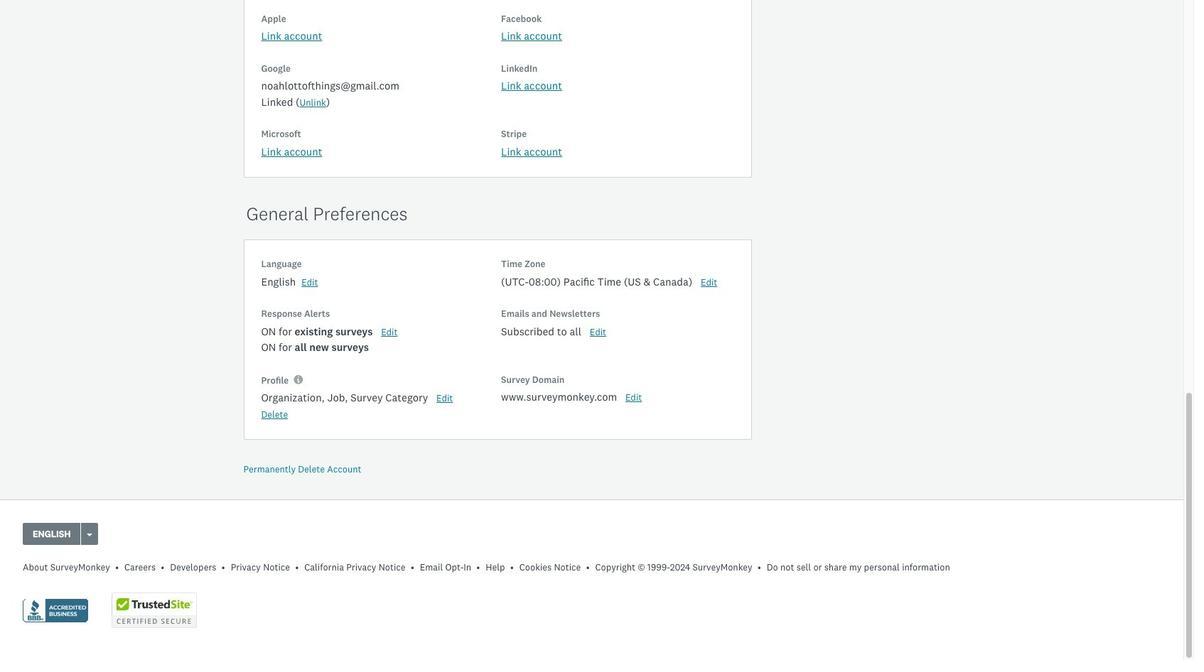 Task type: describe. For each thing, give the bounding box(es) containing it.
trustedsite helps keep you safe from identity theft, credit card fraud, spyware, spam, viruses and online scams image
[[112, 593, 197, 628]]



Task type: vqa. For each thing, say whether or not it's contained in the screenshot.
TrustedSite helps keep you safe from identity theft, credit card fraud, spyware, spam, viruses and online scams image
yes



